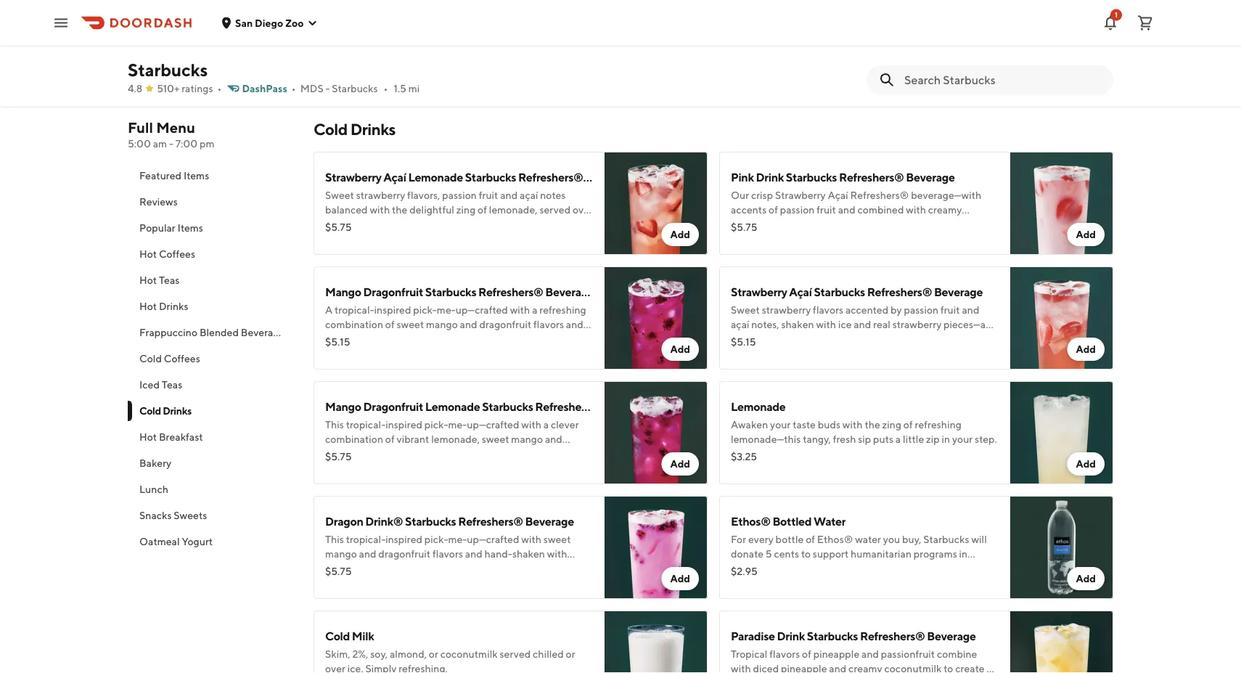 Task type: locate. For each thing, give the bounding box(es) containing it.
2 vertical spatial pick-
[[425, 419, 448, 431]]

the
[[508, 218, 525, 230]]

fruit inside pink drink starbucks refreshers® beverage our crisp strawberry açaí refreshers® beverage—with accents of passion fruit and combined with creamy coconutmilk—evokes a fruity and refreshing sip of spring, no matter what time of year.
[[817, 204, 837, 216]]

items for featured items
[[184, 170, 209, 182]]

ultimate
[[527, 218, 566, 230]]

delightful inside a light and fruity kombucha featuring a delightful blend of sweet and tart berries, hibiscus, and oolong tea.
[[506, 24, 551, 36]]

inspired up the vibrant
[[386, 419, 423, 431]]

plus
[[426, 333, 445, 345], [325, 462, 344, 474]]

teas down 'hot coffees'
[[159, 274, 180, 286]]

0 vertical spatial a
[[325, 24, 333, 36]]

hot teas button
[[128, 267, 296, 293]]

1 vertical spatial cold drinks
[[139, 405, 192, 417]]

fruity inside a light and fruity kombucha featuring a delightful blend of sweet and tart berries, hibiscus, and oolong tea.
[[377, 24, 402, 36]]

iced teas button
[[128, 372, 296, 398]]

lemonade up flavors,
[[408, 170, 463, 184]]

to down combine
[[944, 663, 954, 673]]

sweet up balanced
[[325, 189, 354, 201]]

teas inside hot teas button
[[159, 274, 180, 286]]

$5.75 down accents
[[731, 221, 758, 233]]

0 vertical spatial mango
[[426, 318, 458, 330]]

flavors
[[813, 304, 844, 316], [534, 318, 564, 330], [428, 448, 459, 460], [770, 648, 800, 660]]

a inside 'lemonade awaken your taste buds with the zing of refreshing lemonade—this tangy, fresh sip puts a little zip in your step. $3.25'
[[896, 433, 901, 445]]

dried
[[396, 218, 421, 230]]

plus inside mango dragonfruit lemonade starbucks refreshers® beverage this tropical-inspired pick-me-up—crafted with a clever combination of vibrant lemonade, sweet mango and refreshing dragonfruit flavors and hand-shaken with ice plus a scoop of real diced dragonfruit.
[[325, 462, 344, 474]]

the inside 'lemonade awaken your taste buds with the zing of refreshing lemonade—this tangy, fresh sip puts a little zip in your step. $3.25'
[[865, 419, 881, 431]]

ethos® bottled water for every bottle of ethos® water you buy, starbucks will donate 5 cents to support humanitarian programs in coffee-growing communities, providing clean, safe water to those in need.
[[731, 515, 991, 589]]

fruity up year.
[[837, 218, 862, 230]]

add button for pink drink starbucks refreshers® beverage
[[1068, 223, 1105, 246]]

0 vertical spatial pick-
[[568, 218, 592, 230]]

0 vertical spatial scoop
[[454, 333, 482, 345]]

snacks sweets
[[139, 509, 207, 521]]

0 horizontal spatial diced
[[414, 462, 440, 474]]

snacks
[[139, 509, 172, 521]]

iced
[[139, 379, 160, 391]]

combined
[[858, 204, 904, 216]]

dragonfruit up the vibrant
[[364, 400, 423, 414]]

2 hot from the top
[[139, 274, 157, 286]]

açaí
[[520, 189, 538, 201], [731, 318, 750, 330]]

1 vertical spatial mango
[[325, 400, 361, 414]]

drink right paradise
[[777, 629, 805, 643]]

diced inside mango dragonfruit lemonade starbucks refreshers® beverage this tropical-inspired pick-me-up—crafted with a clever combination of vibrant lemonade, sweet mango and refreshing dragonfruit flavors and hand-shaken with ice plus a scoop of real diced dragonfruit.
[[414, 462, 440, 474]]

add button for dragon drink® starbucks refreshers® beverage
[[662, 567, 699, 590]]

1 horizontal spatial mango
[[511, 433, 543, 445]]

0 horizontal spatial over
[[325, 663, 346, 673]]

light
[[335, 24, 356, 36]]

sip down beverage—with
[[932, 218, 945, 230]]

items right popular
[[178, 222, 203, 234]]

delightful up tea.
[[506, 24, 551, 36]]

0 horizontal spatial açaí
[[520, 189, 538, 201]]

dragonfruit down "afternoon"
[[364, 285, 423, 299]]

scoop inside mango dragonfruit starbucks refreshers® beverage a tropical-inspired pick-me-up—crafted with a refreshing combination of sweet mango and dragonfruit flavors and hand-shaken with ice plus a scoop of real diced dragonfruit.
[[454, 333, 482, 345]]

real
[[874, 318, 891, 330], [495, 333, 512, 345], [395, 462, 412, 474]]

menu
[[156, 119, 195, 136]]

beverage for dragon drink® starbucks refreshers® beverage
[[525, 515, 574, 528]]

sweet
[[325, 38, 353, 50], [397, 318, 424, 330], [784, 333, 811, 345], [482, 433, 509, 445]]

shaken inside mango dragonfruit lemonade starbucks refreshers® beverage this tropical-inspired pick-me-up—crafted with a clever combination of vibrant lemonade, sweet mango and refreshing dragonfruit flavors and hand-shaken with ice plus a scoop of real diced dragonfruit.
[[508, 448, 541, 460]]

lemonade for açaí
[[408, 170, 463, 184]]

teas for iced teas
[[162, 379, 182, 391]]

pick- right ultimate
[[568, 218, 592, 230]]

1 combination from the top
[[325, 318, 383, 330]]

over inside cold milk skim, 2%, soy, almond, or coconutmilk served chilled or over ice. simply refreshing.
[[325, 663, 346, 673]]

0 vertical spatial creamy
[[929, 204, 962, 216]]

beverage for strawberry açaí starbucks refreshers® beverage sweet strawberry flavors accented by passion fruit and açaí notes, shaken with ice and real strawberry pieces—a welcoming sweet spot of refreshment.
[[935, 285, 983, 299]]

tropical- down up
[[335, 304, 374, 316]]

pick- down is
[[413, 304, 437, 316]]

4.8
[[128, 82, 142, 94]]

pink drink starbucks refreshers® beverage our crisp strawberry açaí refreshers® beverage—with accents of passion fruit and combined with creamy coconutmilk—evokes a fruity and refreshing sip of spring, no matter what time of year.
[[731, 170, 990, 245]]

starbucks
[[128, 59, 208, 80], [332, 82, 378, 94], [465, 170, 516, 184], [786, 170, 837, 184], [425, 285, 477, 299], [814, 285, 865, 299], [482, 400, 533, 414], [405, 515, 456, 528], [924, 533, 970, 545], [807, 629, 859, 643]]

mango up this
[[325, 400, 361, 414]]

items up reviews button
[[184, 170, 209, 182]]

1 horizontal spatial •
[[292, 82, 296, 94]]

inspired
[[374, 304, 411, 316], [386, 419, 423, 431]]

flavors inside mango dragonfruit starbucks refreshers® beverage a tropical-inspired pick-me-up—crafted with a refreshing combination of sweet mango and dragonfruit flavors and hand-shaken with ice plus a scoop of real diced dragonfruit.
[[534, 318, 564, 330]]

açaí inside strawberry açaí starbucks refreshers® beverage sweet strawberry flavors accented by passion fruit and açaí notes, shaken with ice and real strawberry pieces—a welcoming sweet spot of refreshment.
[[790, 285, 812, 299]]

in up safe on the bottom of page
[[960, 548, 968, 560]]

lemonade, up the
[[489, 204, 538, 216]]

0 vertical spatial your
[[358, 233, 379, 245]]

1 vertical spatial the
[[865, 419, 881, 431]]

clever
[[551, 419, 579, 431]]

0 horizontal spatial the
[[392, 204, 408, 216]]

1 horizontal spatial dragonfruit.
[[442, 462, 497, 474]]

to right cents
[[802, 548, 811, 560]]

açaí up the welcoming
[[731, 318, 750, 330]]

0 horizontal spatial açaí
[[384, 170, 406, 184]]

0 vertical spatial fruit
[[479, 189, 498, 201]]

hot teas
[[139, 274, 180, 286]]

coffee-
[[731, 562, 765, 574]]

0 vertical spatial coconutmilk
[[441, 648, 498, 660]]

with inside 'lemonade awaken your taste buds with the zing of refreshing lemonade—this tangy, fresh sip puts a little zip in your step. $3.25'
[[843, 419, 863, 431]]

• left mds
[[292, 82, 296, 94]]

2 vertical spatial strawberry
[[731, 285, 788, 299]]

tropical- right this
[[346, 419, 386, 431]]

0 horizontal spatial mango
[[426, 318, 458, 330]]

mango for mango dragonfruit lemonade starbucks refreshers® beverage
[[325, 400, 361, 414]]

starbucks inside paradise drink starbucks refreshers® beverage tropical flavors of pineapple and passionfruit combine with diced pineapple and creamy coconutmilk to create
[[807, 629, 859, 643]]

sweet up "notes," on the top right of the page
[[731, 304, 760, 316]]

plus inside mango dragonfruit starbucks refreshers® beverage a tropical-inspired pick-me-up—crafted with a refreshing combination of sweet mango and dragonfruit flavors and hand-shaken with ice plus a scoop of real diced dragonfruit.
[[426, 333, 445, 345]]

strawberry up calling
[[423, 218, 472, 230]]

1 horizontal spatial zing
[[883, 419, 902, 431]]

cold down iced at bottom left
[[139, 405, 161, 417]]

teas right iced at bottom left
[[162, 379, 182, 391]]

0 vertical spatial pineapple
[[814, 648, 860, 660]]

in right zip
[[942, 433, 951, 445]]

4 hot from the top
[[139, 431, 157, 443]]

up—crafted
[[456, 304, 508, 316], [467, 419, 520, 431]]

no
[[731, 233, 743, 245]]

drink up crisp
[[756, 170, 784, 184]]

creamy down passionfruit
[[849, 663, 883, 673]]

what
[[778, 233, 801, 245]]

with
[[370, 204, 390, 216], [907, 204, 927, 216], [341, 218, 361, 230], [510, 304, 530, 316], [817, 318, 837, 330], [388, 333, 408, 345], [522, 419, 542, 431], [843, 419, 863, 431], [543, 448, 563, 460], [731, 663, 751, 673]]

sweets
[[174, 509, 207, 521]]

0 vertical spatial fruity
[[377, 24, 402, 36]]

up—crafted left clever
[[467, 419, 520, 431]]

$5.75 for pink
[[731, 221, 758, 233]]

or up refreshing.
[[429, 648, 439, 660]]

creamy inside pink drink starbucks refreshers® beverage our crisp strawberry açaí refreshers® beverage—with accents of passion fruit and combined with creamy coconutmilk—evokes a fruity and refreshing sip of spring, no matter what time of year.
[[929, 204, 962, 216]]

zing up pieces.
[[457, 204, 476, 216]]

mango dragonfruit lemonade starbucks refreshers® beverage image
[[605, 381, 708, 484]]

programs
[[914, 548, 958, 560]]

0 horizontal spatial delightful
[[410, 204, 455, 216]]

• right ratings
[[218, 82, 222, 94]]

ethos®
[[731, 515, 771, 528], [818, 533, 854, 545]]

1 $5.15 from the left
[[325, 336, 350, 348]]

0 vertical spatial up—crafted
[[456, 304, 508, 316]]

your left step.
[[953, 433, 973, 445]]

- right mds
[[326, 82, 330, 94]]

$3.25
[[731, 451, 758, 463]]

add for mango dragonfruit starbucks refreshers® beverage
[[671, 343, 691, 355]]

1 horizontal spatial water
[[965, 562, 991, 574]]

sweet
[[325, 189, 354, 201], [731, 304, 760, 316]]

beverage for paradise drink starbucks refreshers® beverage tropical flavors of pineapple and passionfruit combine with diced pineapple and creamy coconutmilk to create 
[[928, 629, 976, 643]]

hot down popular
[[139, 248, 157, 260]]

beverage inside strawberry açaí starbucks refreshers® beverage sweet strawberry flavors accented by passion fruit and açaí notes, shaken with ice and real strawberry pieces—a welcoming sweet spot of refreshment.
[[935, 285, 983, 299]]

lemonade inside mango dragonfruit lemonade starbucks refreshers® beverage this tropical-inspired pick-me-up—crafted with a clever combination of vibrant lemonade, sweet mango and refreshing dragonfruit flavors and hand-shaken with ice plus a scoop of real diced dragonfruit.
[[425, 400, 480, 414]]

0 horizontal spatial coconutmilk
[[441, 648, 498, 660]]

coffees
[[159, 248, 195, 260], [164, 353, 200, 365]]

0 vertical spatial cold drinks
[[314, 120, 396, 139]]

1 vertical spatial real
[[495, 333, 512, 345]]

1 hot from the top
[[139, 248, 157, 260]]

simply
[[366, 663, 397, 673]]

1 horizontal spatial açaí
[[731, 318, 750, 330]]

1 horizontal spatial to
[[802, 548, 811, 560]]

creamy inside paradise drink starbucks refreshers® beverage tropical flavors of pineapple and passionfruit combine with diced pineapple and creamy coconutmilk to create
[[849, 663, 883, 673]]

inspired inside mango dragonfruit starbucks refreshers® beverage a tropical-inspired pick-me-up—crafted with a refreshing combination of sweet mango and dragonfruit flavors and hand-shaken with ice plus a scoop of real diced dragonfruit.
[[374, 304, 411, 316]]

safe
[[944, 562, 963, 574]]

accents
[[731, 204, 767, 216]]

3 hot from the top
[[139, 300, 157, 312]]

1 vertical spatial sip
[[859, 433, 872, 445]]

a inside pink drink starbucks refreshers® beverage our crisp strawberry açaí refreshers® beverage—with accents of passion fruit and combined with creamy coconutmilk—evokes a fruity and refreshing sip of spring, no matter what time of year.
[[830, 218, 835, 230]]

hot up hot drinks
[[139, 274, 157, 286]]

drink inside paradise drink starbucks refreshers® beverage tropical flavors of pineapple and passionfruit combine with diced pineapple and creamy coconutmilk to create
[[777, 629, 805, 643]]

$5.75
[[325, 221, 352, 233], [731, 221, 758, 233], [325, 451, 352, 463], [325, 565, 352, 577]]

0 vertical spatial açaí
[[520, 189, 538, 201]]

add button for mango dragonfruit starbucks refreshers® beverage
[[662, 338, 699, 361]]

1 dragonfruit from the top
[[364, 285, 423, 299]]

1 horizontal spatial sip
[[932, 218, 945, 230]]

fruit up pieces—a
[[941, 304, 961, 316]]

items
[[184, 170, 209, 182], [178, 222, 203, 234]]

a inside mango dragonfruit starbucks refreshers® beverage a tropical-inspired pick-me-up—crafted with a refreshing combination of sweet mango and dragonfruit flavors and hand-shaken with ice plus a scoop of real diced dragonfruit.
[[325, 304, 333, 316]]

strawberry inside pink drink starbucks refreshers® beverage our crisp strawberry açaí refreshers® beverage—with accents of passion fruit and combined with creamy coconutmilk—evokes a fruity and refreshing sip of spring, no matter what time of year.
[[776, 189, 826, 201]]

1 vertical spatial a
[[325, 304, 333, 316]]

2 dragonfruit from the top
[[364, 400, 423, 414]]

strawberry up "notes," on the top right of the page
[[731, 285, 788, 299]]

hot up bakery at the bottom of the page
[[139, 431, 157, 443]]

and inside strawberry açaí lemonade starbucks refreshers® beverage sweet strawberry flavors, passion fruit and açaí notes balanced with the delightful zing of lemonade, served over ice with freeze-dried strawberry pieces. the ultimate pick- me-up your afternoon is calling for.
[[501, 189, 518, 201]]

açaí inside strawberry açaí starbucks refreshers® beverage sweet strawberry flavors accented by passion fruit and açaí notes, shaken with ice and real strawberry pieces—a welcoming sweet spot of refreshment.
[[731, 318, 750, 330]]

fruit up time
[[817, 204, 837, 216]]

hot for hot coffees
[[139, 248, 157, 260]]

lemonade up the vibrant
[[425, 400, 480, 414]]

hibiscus,
[[429, 38, 469, 50]]

1 vertical spatial creamy
[[849, 663, 883, 673]]

0 vertical spatial drink
[[756, 170, 784, 184]]

cold milk image
[[605, 611, 708, 673]]

coffees down popular items
[[159, 248, 195, 260]]

mango dragonfruit lemonade starbucks refreshers® beverage this tropical-inspired pick-me-up—crafted with a clever combination of vibrant lemonade, sweet mango and refreshing dragonfruit flavors and hand-shaken with ice plus a scoop of real diced dragonfruit.
[[325, 400, 651, 474]]

inspired down "afternoon"
[[374, 304, 411, 316]]

$5.15 for strawberry açaí starbucks refreshers® beverage
[[731, 336, 756, 348]]

1 horizontal spatial $5.15
[[731, 336, 756, 348]]

zing inside strawberry açaí lemonade starbucks refreshers® beverage sweet strawberry flavors, passion fruit and açaí notes balanced with the delightful zing of lemonade, served over ice with freeze-dried strawberry pieces. the ultimate pick- me-up your afternoon is calling for.
[[457, 204, 476, 216]]

strawberry inside strawberry açaí lemonade starbucks refreshers® beverage sweet strawberry flavors, passion fruit and açaí notes balanced with the delightful zing of lemonade, served over ice with freeze-dried strawberry pieces. the ultimate pick- me-up your afternoon is calling for.
[[325, 170, 382, 184]]

fruity up tart
[[377, 24, 402, 36]]

1 vertical spatial scoop
[[354, 462, 381, 474]]

afternoon
[[381, 233, 426, 245]]

0 horizontal spatial $5.15
[[325, 336, 350, 348]]

5:00
[[128, 138, 151, 150]]

hot breakfast button
[[128, 424, 296, 450]]

sip inside pink drink starbucks refreshers® beverage our crisp strawberry açaí refreshers® beverage—with accents of passion fruit and combined with creamy coconutmilk—evokes a fruity and refreshing sip of spring, no matter what time of year.
[[932, 218, 945, 230]]

mango
[[325, 285, 361, 299], [325, 400, 361, 414]]

1 or from the left
[[429, 648, 439, 660]]

hand- inside mango dragonfruit lemonade starbucks refreshers® beverage this tropical-inspired pick-me-up—crafted with a clever combination of vibrant lemonade, sweet mango and refreshing dragonfruit flavors and hand-shaken with ice plus a scoop of real diced dragonfruit.
[[480, 448, 508, 460]]

1 vertical spatial dragonfruit
[[374, 448, 426, 460]]

drinks down mds - starbucks • 1.5 mi
[[351, 120, 396, 139]]

1 vertical spatial fruit
[[817, 204, 837, 216]]

brew dr. superberry kombucha image
[[605, 0, 708, 89]]

beverage—with
[[912, 189, 982, 201]]

cold drinks
[[314, 120, 396, 139], [139, 405, 192, 417]]

0 horizontal spatial -
[[169, 138, 174, 150]]

1 horizontal spatial hand-
[[480, 448, 508, 460]]

1 vertical spatial to
[[731, 577, 741, 589]]

drinks up breakfast
[[163, 405, 192, 417]]

popular items
[[139, 222, 203, 234]]

1 horizontal spatial dragonfruit
[[480, 318, 532, 330]]

0 horizontal spatial passion
[[442, 189, 477, 201]]

strawberry inside strawberry açaí starbucks refreshers® beverage sweet strawberry flavors accented by passion fruit and açaí notes, shaken with ice and real strawberry pieces—a welcoming sweet spot of refreshment.
[[731, 285, 788, 299]]

sip left puts
[[859, 433, 872, 445]]

2 horizontal spatial to
[[944, 663, 954, 673]]

strawberry up balanced
[[325, 170, 382, 184]]

2 horizontal spatial your
[[953, 433, 973, 445]]

support
[[813, 548, 849, 560]]

in down growing
[[771, 577, 779, 589]]

0 vertical spatial teas
[[159, 274, 180, 286]]

your
[[358, 233, 379, 245], [771, 419, 791, 431], [953, 433, 973, 445]]

passion
[[442, 189, 477, 201], [780, 204, 815, 216], [904, 304, 939, 316]]

2 mango from the top
[[325, 400, 361, 414]]

1 vertical spatial zing
[[883, 419, 902, 431]]

cold drinks down "iced teas"
[[139, 405, 192, 417]]

açaí for lemonade
[[384, 170, 406, 184]]

dragonfruit for starbucks
[[364, 285, 423, 299]]

1 horizontal spatial the
[[865, 419, 881, 431]]

510+
[[157, 82, 180, 94]]

pick- inside mango dragonfruit starbucks refreshers® beverage a tropical-inspired pick-me-up—crafted with a refreshing combination of sweet mango and dragonfruit flavors and hand-shaken with ice plus a scoop of real diced dragonfruit.
[[413, 304, 437, 316]]

1 vertical spatial açaí
[[731, 318, 750, 330]]

a inside a light and fruity kombucha featuring a delightful blend of sweet and tart berries, hibiscus, and oolong tea.
[[325, 24, 333, 36]]

teas inside "iced teas" button
[[162, 379, 182, 391]]

of inside strawberry açaí lemonade starbucks refreshers® beverage sweet strawberry flavors, passion fruit and açaí notes balanced with the delightful zing of lemonade, served over ice with freeze-dried strawberry pieces. the ultimate pick- me-up your afternoon is calling for.
[[478, 204, 487, 216]]

510+ ratings •
[[157, 82, 222, 94]]

hot for hot breakfast
[[139, 431, 157, 443]]

Item Search search field
[[905, 72, 1102, 88]]

1 a from the top
[[325, 24, 333, 36]]

iced teas
[[139, 379, 182, 391]]

cold up iced at bottom left
[[139, 353, 162, 365]]

served inside strawberry açaí lemonade starbucks refreshers® beverage sweet strawberry flavors, passion fruit and açaí notes balanced with the delightful zing of lemonade, served over ice with freeze-dried strawberry pieces. the ultimate pick- me-up your afternoon is calling for.
[[540, 204, 571, 216]]

0 vertical spatial real
[[874, 318, 891, 330]]

real inside mango dragonfruit starbucks refreshers® beverage a tropical-inspired pick-me-up—crafted with a refreshing combination of sweet mango and dragonfruit flavors and hand-shaken with ice plus a scoop of real diced dragonfruit.
[[495, 333, 512, 345]]

zip
[[927, 433, 940, 445]]

of inside strawberry açaí starbucks refreshers® beverage sweet strawberry flavors accented by passion fruit and açaí notes, shaken with ice and real strawberry pieces—a welcoming sweet spot of refreshment.
[[835, 333, 845, 345]]

1 horizontal spatial served
[[540, 204, 571, 216]]

dragon drink® starbucks refreshers® beverage image
[[605, 496, 708, 599]]

drinks
[[351, 120, 396, 139], [159, 300, 189, 312], [163, 405, 192, 417]]

1 • from the left
[[218, 82, 222, 94]]

mango inside mango dragonfruit lemonade starbucks refreshers® beverage this tropical-inspired pick-me-up—crafted with a clever combination of vibrant lemonade, sweet mango and refreshing dragonfruit flavors and hand-shaken with ice plus a scoop of real diced dragonfruit.
[[325, 400, 361, 414]]

- inside full menu 5:00 am - 7:00 pm
[[169, 138, 174, 150]]

0 vertical spatial delightful
[[506, 24, 551, 36]]

2 horizontal spatial •
[[384, 82, 388, 94]]

sweet inside strawberry açaí starbucks refreshers® beverage sweet strawberry flavors accented by passion fruit and açaí notes, shaken with ice and real strawberry pieces—a welcoming sweet spot of refreshment.
[[731, 304, 760, 316]]

coconutmilk down passionfruit
[[885, 663, 942, 673]]

1 vertical spatial sweet
[[731, 304, 760, 316]]

to down coffee-
[[731, 577, 741, 589]]

0 vertical spatial strawberry
[[325, 170, 382, 184]]

2 horizontal spatial açaí
[[828, 189, 849, 201]]

1 vertical spatial dragonfruit
[[364, 400, 423, 414]]

açaí for starbucks
[[790, 285, 812, 299]]

açaí up year.
[[828, 189, 849, 201]]

mango for mango dragonfruit starbucks refreshers® beverage
[[325, 285, 361, 299]]

passion right flavors,
[[442, 189, 477, 201]]

lemonade
[[408, 170, 463, 184], [425, 400, 480, 414], [731, 400, 786, 414]]

of inside 'lemonade awaken your taste buds with the zing of refreshing lemonade—this tangy, fresh sip puts a little zip in your step. $3.25'
[[904, 419, 913, 431]]

with inside paradise drink starbucks refreshers® beverage tropical flavors of pineapple and passionfruit combine with diced pineapple and creamy coconutmilk to create
[[731, 663, 751, 673]]

0 vertical spatial diced
[[514, 333, 540, 345]]

ethos® up support
[[818, 533, 854, 545]]

dragonfruit.
[[325, 347, 380, 359], [442, 462, 497, 474]]

1 horizontal spatial delightful
[[506, 24, 551, 36]]

$2.95
[[731, 565, 758, 577]]

• left 1.5
[[384, 82, 388, 94]]

1 horizontal spatial over
[[573, 204, 593, 216]]

2 a from the top
[[325, 304, 333, 316]]

up—crafted inside mango dragonfruit lemonade starbucks refreshers® beverage this tropical-inspired pick-me-up—crafted with a clever combination of vibrant lemonade, sweet mango and refreshing dragonfruit flavors and hand-shaken with ice plus a scoop of real diced dragonfruit.
[[467, 419, 520, 431]]

add button for strawberry açaí lemonade starbucks refreshers® beverage
[[662, 223, 699, 246]]

full menu 5:00 am - 7:00 pm
[[128, 119, 215, 150]]

fruit inside strawberry açaí lemonade starbucks refreshers® beverage sweet strawberry flavors, passion fruit and açaí notes balanced with the delightful zing of lemonade, served over ice with freeze-dried strawberry pieces. the ultimate pick- me-up your afternoon is calling for.
[[479, 189, 498, 201]]

cold down mds
[[314, 120, 348, 139]]

coffees down frappuccino
[[164, 353, 200, 365]]

0 vertical spatial coffees
[[159, 248, 195, 260]]

water
[[814, 515, 846, 528]]

0 horizontal spatial or
[[429, 648, 439, 660]]

creamy down beverage—with
[[929, 204, 962, 216]]

coconutmilk—evokes
[[731, 218, 828, 230]]

2 vertical spatial diced
[[753, 663, 779, 673]]

will
[[972, 533, 988, 545]]

$5.15 for mango dragonfruit starbucks refreshers® beverage
[[325, 336, 350, 348]]

drink inside pink drink starbucks refreshers® beverage our crisp strawberry açaí refreshers® beverage—with accents of passion fruit and combined with creamy coconutmilk—evokes a fruity and refreshing sip of spring, no matter what time of year.
[[756, 170, 784, 184]]

welcoming
[[731, 333, 782, 345]]

lemonade, right the vibrant
[[431, 433, 480, 445]]

zing up puts
[[883, 419, 902, 431]]

growing
[[765, 562, 803, 574]]

coconutmilk up refreshing.
[[441, 648, 498, 660]]

the up puts
[[865, 419, 881, 431]]

$5.75 down balanced
[[325, 221, 352, 233]]

2 • from the left
[[292, 82, 296, 94]]

1 horizontal spatial your
[[771, 419, 791, 431]]

or right chilled at the bottom
[[566, 648, 576, 660]]

hot down hot teas
[[139, 300, 157, 312]]

7:00
[[176, 138, 198, 150]]

$5.75 down dragon
[[325, 565, 352, 577]]

blend
[[553, 24, 580, 36]]

1 mango from the top
[[325, 285, 361, 299]]

tropical- inside mango dragonfruit lemonade starbucks refreshers® beverage this tropical-inspired pick-me-up—crafted with a clever combination of vibrant lemonade, sweet mango and refreshing dragonfruit flavors and hand-shaken with ice plus a scoop of real diced dragonfruit.
[[346, 419, 386, 431]]

1 vertical spatial mango
[[511, 433, 543, 445]]

$5.75 for mango
[[325, 451, 352, 463]]

refreshers® inside paradise drink starbucks refreshers® beverage tropical flavors of pineapple and passionfruit combine with diced pineapple and creamy coconutmilk to create
[[861, 629, 926, 643]]

up—crafted down for.
[[456, 304, 508, 316]]

1 vertical spatial diced
[[414, 462, 440, 474]]

passion right by on the top of the page
[[904, 304, 939, 316]]

mango down up
[[325, 285, 361, 299]]

ethos® up every
[[731, 515, 771, 528]]

2 combination from the top
[[325, 433, 383, 445]]

passion up coconutmilk—evokes
[[780, 204, 815, 216]]

delightful down flavors,
[[410, 204, 455, 216]]

notification bell image
[[1102, 14, 1120, 32]]

strawberry açaí lemonade starbucks refreshers® beverage sweet strawberry flavors, passion fruit and açaí notes balanced with the delightful zing of lemonade, served over ice with freeze-dried strawberry pieces. the ultimate pick- me-up your afternoon is calling for.
[[325, 170, 634, 245]]

reviews button
[[128, 189, 296, 215]]

2 $5.15 from the left
[[731, 336, 756, 348]]

items inside popular items button
[[178, 222, 203, 234]]

coconutmilk inside paradise drink starbucks refreshers® beverage tropical flavors of pineapple and passionfruit combine with diced pineapple and creamy coconutmilk to create
[[885, 663, 942, 673]]

$5.75 down this
[[325, 451, 352, 463]]

1 horizontal spatial creamy
[[929, 204, 962, 216]]

frappuccino blended beverages
[[139, 326, 289, 338]]

add button for ethos® bottled water
[[1068, 567, 1105, 590]]

soy,
[[371, 648, 388, 660]]

scoop inside mango dragonfruit lemonade starbucks refreshers® beverage this tropical-inspired pick-me-up—crafted with a clever combination of vibrant lemonade, sweet mango and refreshing dragonfruit flavors and hand-shaken with ice plus a scoop of real diced dragonfruit.
[[354, 462, 381, 474]]

açaí left notes
[[520, 189, 538, 201]]

0 horizontal spatial in
[[771, 577, 779, 589]]

items for popular items
[[178, 222, 203, 234]]

cold drinks down mds - starbucks • 1.5 mi
[[314, 120, 396, 139]]

the up dried
[[392, 204, 408, 216]]

refreshers® inside mango dragonfruit starbucks refreshers® beverage a tropical-inspired pick-me-up—crafted with a refreshing combination of sweet mango and dragonfruit flavors and hand-shaken with ice plus a scoop of real diced dragonfruit.
[[479, 285, 544, 299]]

0 vertical spatial -
[[326, 82, 330, 94]]

cold up the skim,
[[325, 629, 350, 643]]

- right am
[[169, 138, 174, 150]]

açaí down what
[[790, 285, 812, 299]]

water right safe on the bottom of page
[[965, 562, 991, 574]]

lemonade inside 'lemonade awaken your taste buds with the zing of refreshing lemonade—this tangy, fresh sip puts a little zip in your step. $3.25'
[[731, 400, 786, 414]]

strawberry
[[356, 189, 405, 201], [423, 218, 472, 230], [762, 304, 811, 316], [893, 318, 942, 330]]

lemonade awaken your taste buds with the zing of refreshing lemonade—this tangy, fresh sip puts a little zip in your step. $3.25
[[731, 400, 998, 463]]

pick- up the vibrant
[[425, 419, 448, 431]]

to
[[802, 548, 811, 560], [731, 577, 741, 589], [944, 663, 954, 673]]

drinks up frappuccino
[[159, 300, 189, 312]]

starbucks inside ethos® bottled water for every bottle of ethos® water you buy, starbucks will donate 5 cents to support humanitarian programs in coffee-growing communities, providing clean, safe water to those in need.
[[924, 533, 970, 545]]

2 vertical spatial açaí
[[790, 285, 812, 299]]

of
[[582, 24, 591, 36], [478, 204, 487, 216], [769, 204, 778, 216], [947, 218, 957, 230], [826, 233, 835, 245], [385, 318, 395, 330], [484, 333, 493, 345], [835, 333, 845, 345], [904, 419, 913, 431], [385, 433, 395, 445], [383, 462, 393, 474], [806, 533, 816, 545], [803, 648, 812, 660]]

1 vertical spatial tropical-
[[346, 419, 386, 431]]

yogurt
[[182, 536, 213, 548]]

0 vertical spatial combination
[[325, 318, 383, 330]]

1 horizontal spatial or
[[566, 648, 576, 660]]

create
[[956, 663, 985, 673]]

your up lemonade—this
[[771, 419, 791, 431]]

fruit up pieces.
[[479, 189, 498, 201]]

ice inside strawberry açaí lemonade starbucks refreshers® beverage sweet strawberry flavors, passion fruit and açaí notes balanced with the delightful zing of lemonade, served over ice with freeze-dried strawberry pieces. the ultimate pick- me-up your afternoon is calling for.
[[325, 218, 339, 230]]

water up humanitarian
[[856, 533, 882, 545]]

0 vertical spatial plus
[[426, 333, 445, 345]]

0 horizontal spatial scoop
[[354, 462, 381, 474]]

0 vertical spatial tropical-
[[335, 304, 374, 316]]

shaken
[[782, 318, 815, 330], [353, 333, 386, 345], [508, 448, 541, 460]]

1 horizontal spatial fruity
[[837, 218, 862, 230]]

lemonade up awaken
[[731, 400, 786, 414]]

2 vertical spatial me-
[[448, 419, 467, 431]]

3 • from the left
[[384, 82, 388, 94]]

need.
[[781, 577, 807, 589]]

matter
[[745, 233, 776, 245]]

mango inside mango dragonfruit starbucks refreshers® beverage a tropical-inspired pick-me-up—crafted with a refreshing combination of sweet mango and dragonfruit flavors and hand-shaken with ice plus a scoop of real diced dragonfruit.
[[426, 318, 458, 330]]

0 vertical spatial mango
[[325, 285, 361, 299]]

refreshing inside pink drink starbucks refreshers® beverage our crisp strawberry açaí refreshers® beverage—with accents of passion fruit and combined with creamy coconutmilk—evokes a fruity and refreshing sip of spring, no matter what time of year.
[[884, 218, 930, 230]]

your inside strawberry açaí lemonade starbucks refreshers® beverage sweet strawberry flavors, passion fruit and açaí notes balanced with the delightful zing of lemonade, served over ice with freeze-dried strawberry pieces. the ultimate pick- me-up your afternoon is calling for.
[[358, 233, 379, 245]]

served down notes
[[540, 204, 571, 216]]

lemonade image
[[1011, 381, 1114, 484]]

1 horizontal spatial sweet
[[731, 304, 760, 316]]

served left chilled at the bottom
[[500, 648, 531, 660]]

1 horizontal spatial passion
[[780, 204, 815, 216]]

full
[[128, 119, 153, 136]]

0 horizontal spatial shaken
[[353, 333, 386, 345]]

me- inside strawberry açaí lemonade starbucks refreshers® beverage sweet strawberry flavors, passion fruit and açaí notes balanced with the delightful zing of lemonade, served over ice with freeze-dried strawberry pieces. the ultimate pick- me-up your afternoon is calling for.
[[325, 233, 344, 245]]

0 vertical spatial me-
[[325, 233, 344, 245]]

strawberry up coconutmilk—evokes
[[776, 189, 826, 201]]

0 horizontal spatial real
[[395, 462, 412, 474]]

0 horizontal spatial lemonade,
[[431, 433, 480, 445]]

passion inside strawberry açaí lemonade starbucks refreshers® beverage sweet strawberry flavors, passion fruit and açaí notes balanced with the delightful zing of lemonade, served over ice with freeze-dried strawberry pieces. the ultimate pick- me-up your afternoon is calling for.
[[442, 189, 477, 201]]

your down freeze-
[[358, 233, 379, 245]]

0 vertical spatial shaken
[[782, 318, 815, 330]]

by
[[891, 304, 902, 316]]

sip inside 'lemonade awaken your taste buds with the zing of refreshing lemonade—this tangy, fresh sip puts a little zip in your step. $3.25'
[[859, 433, 872, 445]]

2 horizontal spatial shaken
[[782, 318, 815, 330]]

beverage inside mango dragonfruit starbucks refreshers® beverage a tropical-inspired pick-me-up—crafted with a refreshing combination of sweet mango and dragonfruit flavors and hand-shaken with ice plus a scoop of real diced dragonfruit.
[[546, 285, 594, 299]]

diced
[[514, 333, 540, 345], [414, 462, 440, 474], [753, 663, 779, 673]]

starbucks inside strawberry açaí starbucks refreshers® beverage sweet strawberry flavors accented by passion fruit and açaí notes, shaken with ice and real strawberry pieces—a welcoming sweet spot of refreshment.
[[814, 285, 865, 299]]

strawberry for lemonade
[[325, 170, 382, 184]]

fruity
[[377, 24, 402, 36], [837, 218, 862, 230]]

açaí up dried
[[384, 170, 406, 184]]

refreshers® inside strawberry açaí starbucks refreshers® beverage sweet strawberry flavors accented by passion fruit and açaí notes, shaken with ice and real strawberry pieces—a welcoming sweet spot of refreshment.
[[868, 285, 933, 299]]

1 vertical spatial coconutmilk
[[885, 663, 942, 673]]

fruit
[[479, 189, 498, 201], [817, 204, 837, 216], [941, 304, 961, 316]]

pm
[[200, 138, 215, 150]]



Task type: vqa. For each thing, say whether or not it's contained in the screenshot.
first Pack from left
no



Task type: describe. For each thing, give the bounding box(es) containing it.
add for mango dragonfruit lemonade starbucks refreshers® beverage
[[671, 458, 691, 470]]

frappuccino
[[139, 326, 198, 338]]

spring,
[[959, 218, 990, 230]]

1 vertical spatial your
[[771, 419, 791, 431]]

in inside 'lemonade awaken your taste buds with the zing of refreshing lemonade—this tangy, fresh sip puts a little zip in your step. $3.25'
[[942, 433, 951, 445]]

flavors inside paradise drink starbucks refreshers® beverage tropical flavors of pineapple and passionfruit combine with diced pineapple and creamy coconutmilk to create
[[770, 648, 800, 660]]

refreshing inside mango dragonfruit lemonade starbucks refreshers® beverage this tropical-inspired pick-me-up—crafted with a clever combination of vibrant lemonade, sweet mango and refreshing dragonfruit flavors and hand-shaken with ice plus a scoop of real diced dragonfruit.
[[325, 448, 372, 460]]

diced inside mango dragonfruit starbucks refreshers® beverage a tropical-inspired pick-me-up—crafted with a refreshing combination of sweet mango and dragonfruit flavors and hand-shaken with ice plus a scoop of real diced dragonfruit.
[[514, 333, 540, 345]]

beverage for pink drink starbucks refreshers® beverage our crisp strawberry açaí refreshers® beverage—with accents of passion fruit and combined with creamy coconutmilk—evokes a fruity and refreshing sip of spring, no matter what time of year.
[[907, 170, 955, 184]]

cold coffees
[[139, 353, 200, 365]]

lemonade—this
[[731, 433, 801, 445]]

2%,
[[352, 648, 369, 660]]

over inside strawberry açaí lemonade starbucks refreshers® beverage sweet strawberry flavors, passion fruit and açaí notes balanced with the delightful zing of lemonade, served over ice with freeze-dried strawberry pieces. the ultimate pick- me-up your afternoon is calling for.
[[573, 204, 593, 216]]

starbucks inside pink drink starbucks refreshers® beverage our crisp strawberry açaí refreshers® beverage—with accents of passion fruit and combined with creamy coconutmilk—evokes a fruity and refreshing sip of spring, no matter what time of year.
[[786, 170, 837, 184]]

lemonade, inside strawberry açaí lemonade starbucks refreshers® beverage sweet strawberry flavors, passion fruit and açaí notes balanced with the delightful zing of lemonade, served over ice with freeze-dried strawberry pieces. the ultimate pick- me-up your afternoon is calling for.
[[489, 204, 538, 216]]

0 horizontal spatial water
[[856, 533, 882, 545]]

coffees for cold coffees
[[164, 353, 200, 365]]

0 vertical spatial drinks
[[351, 120, 396, 139]]

drink for paradise
[[777, 629, 805, 643]]

strawberry up "notes," on the top right of the page
[[762, 304, 811, 316]]

add for dragon drink® starbucks refreshers® beverage
[[671, 573, 691, 585]]

taste
[[793, 419, 816, 431]]

inspired inside mango dragonfruit lemonade starbucks refreshers® beverage this tropical-inspired pick-me-up—crafted with a clever combination of vibrant lemonade, sweet mango and refreshing dragonfruit flavors and hand-shaken with ice plus a scoop of real diced dragonfruit.
[[386, 419, 423, 431]]

mi
[[409, 82, 420, 94]]

diego
[[255, 17, 283, 29]]

with inside strawberry açaí starbucks refreshers® beverage sweet strawberry flavors accented by passion fruit and açaí notes, shaken with ice and real strawberry pieces—a welcoming sweet spot of refreshment.
[[817, 318, 837, 330]]

tea.
[[525, 38, 542, 50]]

pink drink starbucks refreshers® beverage image
[[1011, 152, 1114, 255]]

strawberry for starbucks
[[731, 285, 788, 299]]

1 horizontal spatial cold drinks
[[314, 120, 396, 139]]

hot coffees
[[139, 248, 195, 260]]

skim,
[[325, 648, 350, 660]]

strawberry açaí starbucks refreshers® beverage image
[[1011, 267, 1114, 370]]

this
[[325, 419, 344, 431]]

ratings
[[182, 82, 213, 94]]

pick- inside strawberry açaí lemonade starbucks refreshers® beverage sweet strawberry flavors, passion fruit and açaí notes balanced with the delightful zing of lemonade, served over ice with freeze-dried strawberry pieces. the ultimate pick- me-up your afternoon is calling for.
[[568, 218, 592, 230]]

starbucks inside strawberry açaí lemonade starbucks refreshers® beverage sweet strawberry flavors, passion fruit and açaí notes balanced with the delightful zing of lemonade, served over ice with freeze-dried strawberry pieces. the ultimate pick- me-up your afternoon is calling for.
[[465, 170, 516, 184]]

those
[[743, 577, 769, 589]]

ice inside strawberry açaí starbucks refreshers® beverage sweet strawberry flavors accented by passion fruit and açaí notes, shaken with ice and real strawberry pieces—a welcoming sweet spot of refreshment.
[[839, 318, 852, 330]]

drinks inside button
[[159, 300, 189, 312]]

hand- inside mango dragonfruit starbucks refreshers® beverage a tropical-inspired pick-me-up—crafted with a refreshing combination of sweet mango and dragonfruit flavors and hand-shaken with ice plus a scoop of real diced dragonfruit.
[[325, 333, 353, 345]]

for
[[731, 533, 747, 545]]

pieces.
[[474, 218, 506, 230]]

fruit inside strawberry açaí starbucks refreshers® beverage sweet strawberry flavors accented by passion fruit and açaí notes, shaken with ice and real strawberry pieces—a welcoming sweet spot of refreshment.
[[941, 304, 961, 316]]

is
[[428, 233, 435, 245]]

year.
[[837, 233, 859, 245]]

starbucks inside mango dragonfruit starbucks refreshers® beverage a tropical-inspired pick-me-up—crafted with a refreshing combination of sweet mango and dragonfruit flavors and hand-shaken with ice plus a scoop of real diced dragonfruit.
[[425, 285, 477, 299]]

flavors inside mango dragonfruit lemonade starbucks refreshers® beverage this tropical-inspired pick-me-up—crafted with a clever combination of vibrant lemonade, sweet mango and refreshing dragonfruit flavors and hand-shaken with ice plus a scoop of real diced dragonfruit.
[[428, 448, 459, 460]]

fruity inside pink drink starbucks refreshers® beverage our crisp strawberry açaí refreshers® beverage—with accents of passion fruit and combined with creamy coconutmilk—evokes a fruity and refreshing sip of spring, no matter what time of year.
[[837, 218, 862, 230]]

hot breakfast
[[139, 431, 203, 443]]

mds - starbucks • 1.5 mi
[[300, 82, 420, 94]]

bottle
[[776, 533, 804, 545]]

open menu image
[[52, 14, 70, 32]]

featured
[[139, 170, 182, 182]]

freeze-
[[363, 218, 396, 230]]

add button for lemonade
[[1068, 452, 1105, 476]]

featured items button
[[128, 163, 296, 189]]

1.5
[[394, 82, 407, 94]]

buds
[[818, 419, 841, 431]]

mango dragonfruit starbucks refreshers® beverage image
[[605, 267, 708, 370]]

popular
[[139, 222, 176, 234]]

dragonfruit for lemonade
[[364, 400, 423, 414]]

a light and fruity kombucha featuring a delightful blend of sweet and tart berries, hibiscus, and oolong tea.
[[325, 24, 591, 50]]

popular items button
[[128, 215, 296, 241]]

dragonfruit. inside mango dragonfruit starbucks refreshers® beverage a tropical-inspired pick-me-up—crafted with a refreshing combination of sweet mango and dragonfruit flavors and hand-shaken with ice plus a scoop of real diced dragonfruit.
[[325, 347, 380, 359]]

time
[[803, 233, 824, 245]]

0 horizontal spatial cold drinks
[[139, 405, 192, 417]]

accented
[[846, 304, 889, 316]]

strawberry up freeze-
[[356, 189, 405, 201]]

ice inside mango dragonfruit lemonade starbucks refreshers® beverage this tropical-inspired pick-me-up—crafted with a clever combination of vibrant lemonade, sweet mango and refreshing dragonfruit flavors and hand-shaken with ice plus a scoop of real diced dragonfruit.
[[565, 448, 579, 460]]

ethos® bottled water image
[[1011, 496, 1114, 599]]

bakery
[[139, 457, 172, 469]]

notes
[[540, 189, 566, 201]]

refreshers® inside strawberry açaí lemonade starbucks refreshers® beverage sweet strawberry flavors, passion fruit and açaí notes balanced with the delightful zing of lemonade, served over ice with freeze-dried strawberry pieces. the ultimate pick- me-up your afternoon is calling for.
[[518, 170, 583, 184]]

1 vertical spatial water
[[965, 562, 991, 574]]

our
[[731, 189, 750, 201]]

add for strawberry açaí starbucks refreshers® beverage
[[1077, 343, 1097, 355]]

hot for hot drinks
[[139, 300, 157, 312]]

dragon drink® starbucks refreshers® beverage
[[325, 515, 574, 528]]

flavors inside strawberry açaí starbucks refreshers® beverage sweet strawberry flavors accented by passion fruit and açaí notes, shaken with ice and real strawberry pieces—a welcoming sweet spot of refreshment.
[[813, 304, 844, 316]]

2 vertical spatial your
[[953, 433, 973, 445]]

0 items, open order cart image
[[1137, 14, 1155, 32]]

of inside ethos® bottled water for every bottle of ethos® water you buy, starbucks will donate 5 cents to support humanitarian programs in coffee-growing communities, providing clean, safe water to those in need.
[[806, 533, 816, 545]]

refreshing inside 'lemonade awaken your taste buds with the zing of refreshing lemonade—this tangy, fresh sip puts a little zip in your step. $3.25'
[[915, 419, 962, 431]]

refreshing.
[[399, 663, 448, 673]]

lunch
[[139, 483, 168, 495]]

you
[[884, 533, 901, 545]]

real inside mango dragonfruit lemonade starbucks refreshers® beverage this tropical-inspired pick-me-up—crafted with a clever combination of vibrant lemonade, sweet mango and refreshing dragonfruit flavors and hand-shaken with ice plus a scoop of real diced dragonfruit.
[[395, 462, 412, 474]]

flavors,
[[407, 189, 440, 201]]

buy,
[[903, 533, 922, 545]]

awaken
[[731, 419, 769, 431]]

coconutmilk inside cold milk skim, 2%, soy, almond, or coconutmilk served chilled or over ice. simply refreshing.
[[441, 648, 498, 660]]

lemonade, inside mango dragonfruit lemonade starbucks refreshers® beverage this tropical-inspired pick-me-up—crafted with a clever combination of vibrant lemonade, sweet mango and refreshing dragonfruit flavors and hand-shaken with ice plus a scoop of real diced dragonfruit.
[[431, 433, 480, 445]]

add button for strawberry açaí starbucks refreshers® beverage
[[1068, 338, 1105, 361]]

the inside strawberry açaí lemonade starbucks refreshers® beverage sweet strawberry flavors, passion fruit and açaí notes balanced with the delightful zing of lemonade, served over ice with freeze-dried strawberry pieces. the ultimate pick- me-up your afternoon is calling for.
[[392, 204, 408, 216]]

bakery button
[[128, 450, 296, 476]]

passion inside strawberry açaí starbucks refreshers® beverage sweet strawberry flavors accented by passion fruit and açaí notes, shaken with ice and real strawberry pieces—a welcoming sweet spot of refreshment.
[[904, 304, 939, 316]]

starbucks inside mango dragonfruit lemonade starbucks refreshers® beverage this tropical-inspired pick-me-up—crafted with a clever combination of vibrant lemonade, sweet mango and refreshing dragonfruit flavors and hand-shaken with ice plus a scoop of real diced dragonfruit.
[[482, 400, 533, 414]]

lemonade for dragonfruit
[[425, 400, 480, 414]]

beverage for mango dragonfruit starbucks refreshers® beverage a tropical-inspired pick-me-up—crafted with a refreshing combination of sweet mango and dragonfruit flavors and hand-shaken with ice plus a scoop of real diced dragonfruit.
[[546, 285, 594, 299]]

me- inside mango dragonfruit lemonade starbucks refreshers® beverage this tropical-inspired pick-me-up—crafted with a clever combination of vibrant lemonade, sweet mango and refreshing dragonfruit flavors and hand-shaken with ice plus a scoop of real diced dragonfruit.
[[448, 419, 467, 431]]

5
[[766, 548, 772, 560]]

drink for pink
[[756, 170, 784, 184]]

açaí inside strawberry açaí lemonade starbucks refreshers® beverage sweet strawberry flavors, passion fruit and açaí notes balanced with the delightful zing of lemonade, served over ice with freeze-dried strawberry pieces. the ultimate pick- me-up your afternoon is calling for.
[[520, 189, 538, 201]]

sweet inside strawberry açaí starbucks refreshers® beverage sweet strawberry flavors accented by passion fruit and açaí notes, shaken with ice and real strawberry pieces—a welcoming sweet spot of refreshment.
[[784, 333, 811, 345]]

strawberry down by on the top of the page
[[893, 318, 942, 330]]

real inside strawberry açaí starbucks refreshers® beverage sweet strawberry flavors accented by passion fruit and açaí notes, shaken with ice and real strawberry pieces—a welcoming sweet spot of refreshment.
[[874, 318, 891, 330]]

sweet inside mango dragonfruit starbucks refreshers® beverage a tropical-inspired pick-me-up—crafted with a refreshing combination of sweet mango and dragonfruit flavors and hand-shaken with ice plus a scoop of real diced dragonfruit.
[[397, 318, 424, 330]]

communities,
[[805, 562, 867, 574]]

1 vertical spatial ethos®
[[818, 533, 854, 545]]

add for ethos® bottled water
[[1077, 573, 1097, 585]]

sweet inside mango dragonfruit lemonade starbucks refreshers® beverage this tropical-inspired pick-me-up—crafted with a clever combination of vibrant lemonade, sweet mango and refreshing dragonfruit flavors and hand-shaken with ice plus a scoop of real diced dragonfruit.
[[482, 433, 509, 445]]

hot drinks
[[139, 300, 189, 312]]

oatmeal
[[139, 536, 180, 548]]

passion inside pink drink starbucks refreshers® beverage our crisp strawberry açaí refreshers® beverage—with accents of passion fruit and combined with creamy coconutmilk—evokes a fruity and refreshing sip of spring, no matter what time of year.
[[780, 204, 815, 216]]

teas for hot teas
[[159, 274, 180, 286]]

tart
[[374, 38, 391, 50]]

add for lemonade
[[1077, 458, 1097, 470]]

pick- inside mango dragonfruit lemonade starbucks refreshers® beverage this tropical-inspired pick-me-up—crafted with a clever combination of vibrant lemonade, sweet mango and refreshing dragonfruit flavors and hand-shaken with ice plus a scoop of real diced dragonfruit.
[[425, 419, 448, 431]]

dashpass •
[[242, 82, 296, 94]]

spot
[[813, 333, 833, 345]]

fresh
[[833, 433, 857, 445]]

me- inside mango dragonfruit starbucks refreshers® beverage a tropical-inspired pick-me-up—crafted with a refreshing combination of sweet mango and dragonfruit flavors and hand-shaken with ice plus a scoop of real diced dragonfruit.
[[437, 304, 456, 316]]

0 vertical spatial ethos®
[[731, 515, 771, 528]]

zoo
[[285, 17, 304, 29]]

2 or from the left
[[566, 648, 576, 660]]

1 horizontal spatial -
[[326, 82, 330, 94]]

reviews
[[139, 196, 178, 208]]

san
[[235, 17, 253, 29]]

dragonfruit. inside mango dragonfruit lemonade starbucks refreshers® beverage this tropical-inspired pick-me-up—crafted with a clever combination of vibrant lemonade, sweet mango and refreshing dragonfruit flavors and hand-shaken with ice plus a scoop of real diced dragonfruit.
[[442, 462, 497, 474]]

snacks sweets button
[[128, 503, 296, 529]]

almond,
[[390, 648, 427, 660]]

san diego zoo button
[[221, 17, 318, 29]]

cold inside cold milk skim, 2%, soy, almond, or coconutmilk served chilled or over ice. simply refreshing.
[[325, 629, 350, 643]]

a inside a light and fruity kombucha featuring a delightful blend of sweet and tart berries, hibiscus, and oolong tea.
[[499, 24, 504, 36]]

to inside paradise drink starbucks refreshers® beverage tropical flavors of pineapple and passionfruit combine with diced pineapple and creamy coconutmilk to create
[[944, 663, 954, 673]]

add for pink drink starbucks refreshers® beverage
[[1077, 228, 1097, 240]]

breakfast
[[159, 431, 203, 443]]

hot for hot teas
[[139, 274, 157, 286]]

oolong
[[490, 38, 522, 50]]

paradise
[[731, 629, 775, 643]]

sweet inside a light and fruity kombucha featuring a delightful blend of sweet and tart berries, hibiscus, and oolong tea.
[[325, 38, 353, 50]]

2 vertical spatial drinks
[[163, 405, 192, 417]]

$5.75 for strawberry
[[325, 221, 352, 233]]

drink®
[[365, 515, 403, 528]]

2 vertical spatial in
[[771, 577, 779, 589]]

shaken inside strawberry açaí starbucks refreshers® beverage sweet strawberry flavors accented by passion fruit and açaí notes, shaken with ice and real strawberry pieces—a welcoming sweet spot of refreshment.
[[782, 318, 815, 330]]

mds
[[300, 82, 324, 94]]

1 vertical spatial pineapple
[[781, 663, 828, 673]]

bottled
[[773, 515, 812, 528]]

paradise drink starbucks refreshers® beverage image
[[1011, 611, 1114, 673]]

dragonfruit inside mango dragonfruit lemonade starbucks refreshers® beverage this tropical-inspired pick-me-up—crafted with a clever combination of vibrant lemonade, sweet mango and refreshing dragonfruit flavors and hand-shaken with ice plus a scoop of real diced dragonfruit.
[[374, 448, 426, 460]]

cold coffees button
[[128, 346, 296, 372]]

zing inside 'lemonade awaken your taste buds with the zing of refreshing lemonade—this tangy, fresh sip puts a little zip in your step. $3.25'
[[883, 419, 902, 431]]

strawberry açaí lemonade starbucks refreshers® beverage image
[[605, 152, 708, 255]]

shaken inside mango dragonfruit starbucks refreshers® beverage a tropical-inspired pick-me-up—crafted with a refreshing combination of sweet mango and dragonfruit flavors and hand-shaken with ice plus a scoop of real diced dragonfruit.
[[353, 333, 386, 345]]

balanced
[[325, 204, 368, 216]]

1 vertical spatial in
[[960, 548, 968, 560]]

strawberry açaí starbucks refreshers® beverage sweet strawberry flavors accented by passion fruit and açaí notes, shaken with ice and real strawberry pieces—a welcoming sweet spot of refreshment.
[[731, 285, 986, 345]]

oatmeal yogurt button
[[128, 529, 296, 555]]

paradise drink starbucks refreshers® beverage tropical flavors of pineapple and passionfruit combine with diced pineapple and creamy coconutmilk to create 
[[731, 629, 992, 673]]

add for strawberry açaí lemonade starbucks refreshers® beverage
[[671, 228, 691, 240]]

cold inside button
[[139, 353, 162, 365]]

frappuccino blended beverages button
[[128, 320, 296, 346]]

milk
[[352, 629, 374, 643]]

of inside paradise drink starbucks refreshers® beverage tropical flavors of pineapple and passionfruit combine with diced pineapple and creamy coconutmilk to create
[[803, 648, 812, 660]]

passionfruit
[[882, 648, 935, 660]]

puts
[[874, 433, 894, 445]]

0 horizontal spatial to
[[731, 577, 741, 589]]

donate
[[731, 548, 764, 560]]

tropical
[[731, 648, 768, 660]]

sweet inside strawberry açaí lemonade starbucks refreshers® beverage sweet strawberry flavors, passion fruit and açaí notes balanced with the delightful zing of lemonade, served over ice with freeze-dried strawberry pieces. the ultimate pick- me-up your afternoon is calling for.
[[325, 189, 354, 201]]

pink
[[731, 170, 754, 184]]

tropical- inside mango dragonfruit starbucks refreshers® beverage a tropical-inspired pick-me-up—crafted with a refreshing combination of sweet mango and dragonfruit flavors and hand-shaken with ice plus a scoop of real diced dragonfruit.
[[335, 304, 374, 316]]

beverage inside mango dragonfruit lemonade starbucks refreshers® beverage this tropical-inspired pick-me-up—crafted with a clever combination of vibrant lemonade, sweet mango and refreshing dragonfruit flavors and hand-shaken with ice plus a scoop of real diced dragonfruit.
[[602, 400, 651, 414]]

up
[[344, 233, 356, 245]]

beverage inside strawberry açaí lemonade starbucks refreshers® beverage sweet strawberry flavors, passion fruit and açaí notes balanced with the delightful zing of lemonade, served over ice with freeze-dried strawberry pieces. the ultimate pick- me-up your afternoon is calling for.
[[586, 170, 634, 184]]

0 vertical spatial to
[[802, 548, 811, 560]]

combine
[[938, 648, 978, 660]]

refreshers® inside mango dragonfruit lemonade starbucks refreshers® beverage this tropical-inspired pick-me-up—crafted with a clever combination of vibrant lemonade, sweet mango and refreshing dragonfruit flavors and hand-shaken with ice plus a scoop of real diced dragonfruit.
[[535, 400, 600, 414]]

coffees for hot coffees
[[159, 248, 195, 260]]

of inside a light and fruity kombucha featuring a delightful blend of sweet and tart berries, hibiscus, and oolong tea.
[[582, 24, 591, 36]]

mango inside mango dragonfruit lemonade starbucks refreshers® beverage this tropical-inspired pick-me-up—crafted with a clever combination of vibrant lemonade, sweet mango and refreshing dragonfruit flavors and hand-shaken with ice plus a scoop of real diced dragonfruit.
[[511, 433, 543, 445]]

add button for mango dragonfruit lemonade starbucks refreshers® beverage
[[662, 452, 699, 476]]

up—crafted inside mango dragonfruit starbucks refreshers® beverage a tropical-inspired pick-me-up—crafted with a refreshing combination of sweet mango and dragonfruit flavors and hand-shaken with ice plus a scoop of real diced dragonfruit.
[[456, 304, 508, 316]]

ice inside mango dragonfruit starbucks refreshers® beverage a tropical-inspired pick-me-up—crafted with a refreshing combination of sweet mango and dragonfruit flavors and hand-shaken with ice plus a scoop of real diced dragonfruit.
[[410, 333, 424, 345]]

açaí inside pink drink starbucks refreshers® beverage our crisp strawberry açaí refreshers® beverage—with accents of passion fruit and combined with creamy coconutmilk—evokes a fruity and refreshing sip of spring, no matter what time of year.
[[828, 189, 849, 201]]



